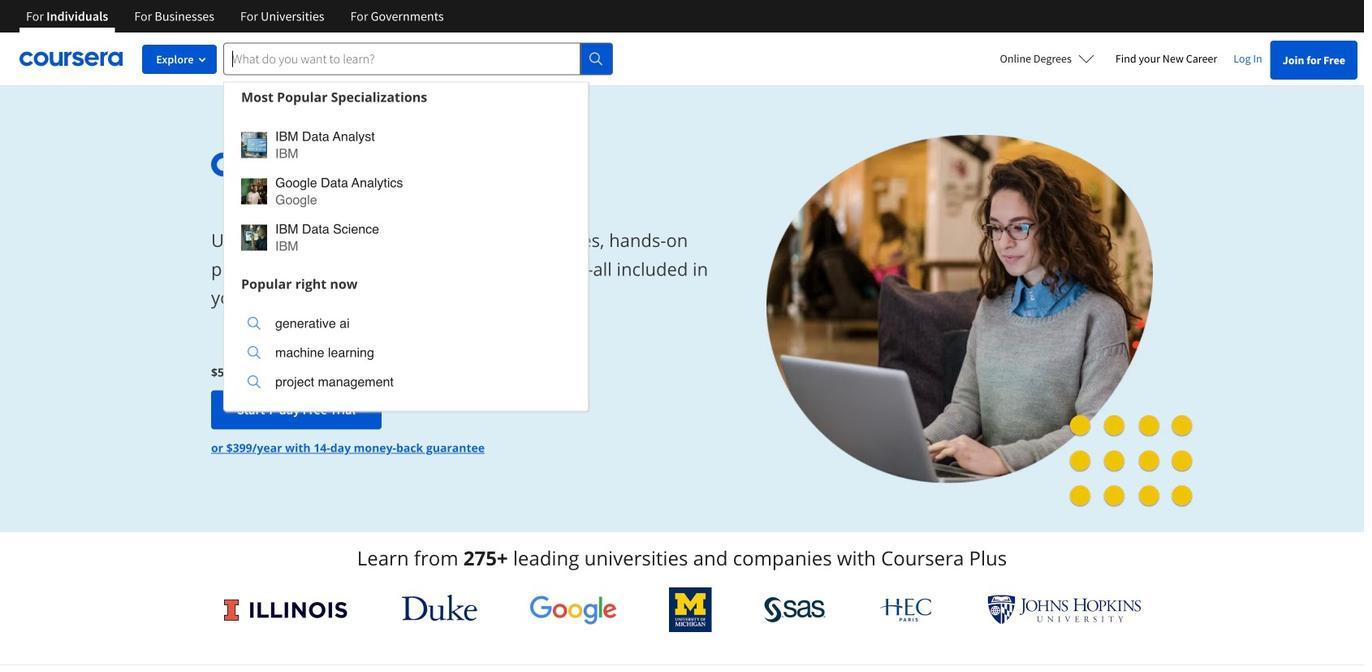 Task type: vqa. For each thing, say whether or not it's contained in the screenshot.
the University of Michigan image
yes



Task type: locate. For each thing, give the bounding box(es) containing it.
university of michigan image
[[670, 587, 712, 632]]

0 vertical spatial list box
[[224, 112, 588, 269]]

google image
[[530, 595, 617, 625]]

suggestion image image
[[241, 132, 267, 158], [241, 178, 267, 204], [241, 225, 267, 251], [248, 317, 261, 330], [248, 346, 261, 359], [248, 375, 261, 388]]

1 vertical spatial list box
[[224, 299, 588, 411]]

What do you want to learn? text field
[[223, 43, 581, 75]]

coursera plus image
[[211, 153, 459, 177]]

2 list box from the top
[[224, 299, 588, 411]]

list box
[[224, 112, 588, 269], [224, 299, 588, 411]]

sas image
[[764, 597, 827, 623]]

None search field
[[223, 43, 613, 411]]



Task type: describe. For each thing, give the bounding box(es) containing it.
coursera image
[[19, 46, 123, 72]]

university of illinois at urbana-champaign image
[[223, 597, 350, 623]]

autocomplete results list box
[[223, 82, 589, 411]]

johns hopkins university image
[[988, 595, 1142, 625]]

duke university image
[[402, 595, 477, 621]]

hec paris image
[[879, 593, 936, 626]]

1 list box from the top
[[224, 112, 588, 269]]

banner navigation
[[13, 0, 457, 32]]



